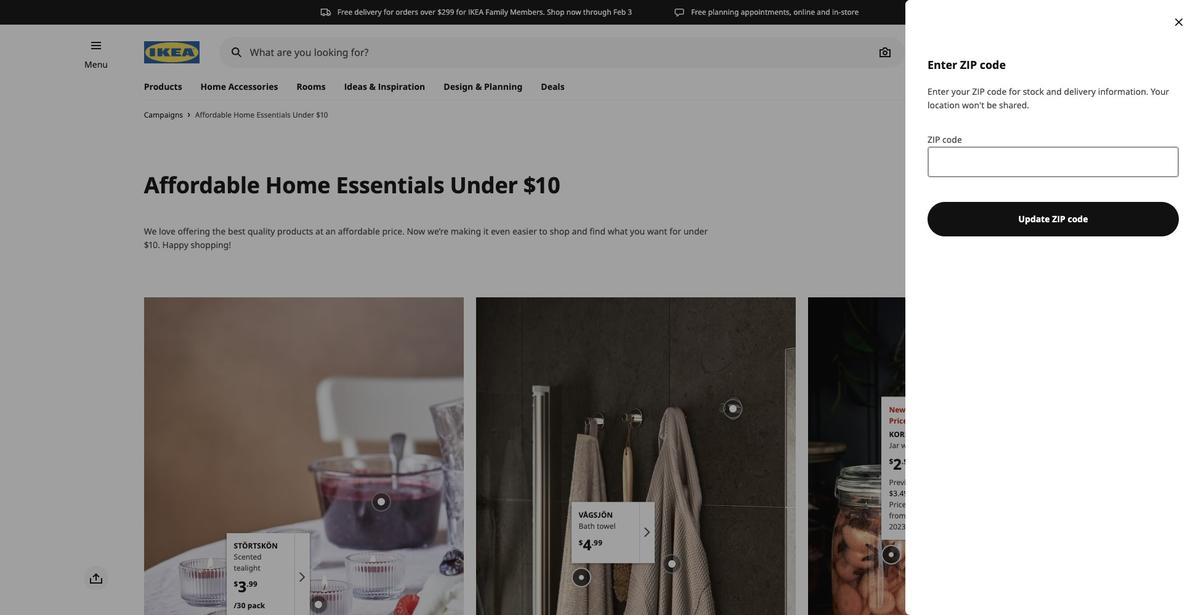Task type: vqa. For each thing, say whether or not it's contained in the screenshot.
Review: 4.5 Out Of 5 Stars. Total Reviews: 1096 image in the bottom of the page
no



Task type: describe. For each thing, give the bounding box(es) containing it.
products
[[277, 226, 313, 237]]

störtskön
[[234, 541, 278, 552]]

products link
[[144, 74, 191, 100]]

the
[[213, 226, 226, 237]]

home accessories
[[201, 81, 278, 92]]

pack
[[248, 601, 265, 612]]

$299
[[438, 7, 455, 17]]

and inside free planning appointments, online and in-store link
[[818, 7, 831, 17]]

zip code
[[928, 134, 963, 145]]

oct
[[908, 511, 920, 521]]

rooms
[[297, 81, 326, 92]]

1 vertical spatial affordable home essentials under $10
[[144, 170, 561, 200]]

free planning appointments, online and in-store link
[[674, 7, 859, 18]]

0 vertical spatial under
[[293, 110, 314, 120]]

$ inside vågsjön bath towel $ 4 . 99
[[579, 538, 583, 548]]

design
[[444, 81, 474, 92]]

price:
[[921, 478, 941, 488]]

free for free delivery for orders over $299 for ikea family members. shop now through feb 3
[[338, 7, 353, 17]]

members.
[[510, 7, 545, 17]]

99 inside new lower price korken jar with lid $ 2 . 99
[[904, 457, 913, 467]]

code inside enter your zip code for stock and delivery information. your location won't be shared.
[[988, 86, 1007, 97]]

0 horizontal spatial essentials
[[257, 110, 291, 120]]

want
[[648, 226, 668, 237]]

code down location
[[943, 134, 963, 145]]

happy
[[162, 239, 189, 251]]

price inside new lower price korken jar with lid $ 2 . 99
[[890, 416, 908, 426]]

your
[[1152, 86, 1170, 97]]

99 inside $ 3 . 99
[[249, 580, 258, 590]]

be
[[987, 99, 998, 111]]

easier
[[513, 226, 537, 237]]

stock
[[1024, 86, 1045, 97]]

with
[[902, 440, 917, 451]]

zip inside button
[[1053, 213, 1066, 225]]

free delivery for orders over $299 for ikea family members. shop now through feb 3
[[338, 7, 632, 17]]

home accessories link
[[191, 74, 287, 100]]

31,
[[922, 511, 932, 521]]

new
[[890, 405, 906, 415]]

feb
[[614, 7, 626, 17]]

for left ikea in the top left of the page
[[456, 7, 467, 17]]

$ inside $ 3 . 99
[[234, 580, 238, 590]]

zip inside enter your zip code for stock and delivery information. your location won't be shared.
[[973, 86, 986, 97]]

2023
[[890, 522, 906, 532]]

ideas & inspiration link
[[335, 74, 435, 100]]

ideas & inspiration
[[344, 81, 425, 92]]

deals
[[541, 81, 565, 92]]

for inside enter your zip code for stock and delivery information. your location won't be shared.
[[1010, 86, 1021, 97]]

find
[[590, 226, 606, 237]]

free delivery for orders over $299 for ikea family members. shop now through feb 3 link
[[320, 7, 632, 18]]

products shown on image element containing 3
[[227, 534, 310, 616]]

0 vertical spatial $10
[[316, 110, 328, 120]]

. inside vågsjön bath towel $ 4 . 99
[[592, 538, 594, 548]]

0 vertical spatial affordable home essentials under $10
[[195, 110, 328, 120]]

information.
[[1099, 86, 1149, 97]]

family
[[486, 7, 508, 17]]

towel
[[597, 521, 616, 532]]

48146 button
[[1074, 75, 1122, 96]]

. inside new lower price korken jar with lid $ 2 . 99
[[902, 457, 904, 467]]

for inside we love offering the best quality products at an affordable price. now we're making it even easier to shop and find what you want for under $10. happy shopping!
[[670, 226, 682, 237]]

from
[[890, 511, 907, 521]]

love
[[159, 226, 176, 237]]

for left orders at the left of page
[[384, 7, 394, 17]]

/30
[[234, 601, 246, 612]]

price inside previous price: $ 3 . 49 price valid from oct 31, 2023
[[890, 500, 907, 510]]

in-
[[833, 7, 842, 17]]

3 inside previous price: $ 3 . 49 price valid from oct 31, 2023
[[894, 489, 898, 499]]

we're
[[428, 226, 449, 237]]

shop
[[550, 226, 570, 237]]

code up canton
[[981, 57, 1006, 72]]

delivery inside free delivery for orders over $299 for ikea family members. shop now through feb 3 link
[[355, 7, 382, 17]]

making
[[451, 226, 481, 237]]

now
[[567, 7, 582, 17]]

bath
[[579, 521, 595, 532]]

ikea
[[468, 7, 484, 17]]

zip down location
[[928, 134, 941, 145]]

shop
[[547, 7, 565, 17]]

store
[[842, 7, 859, 17]]

$10.
[[144, 239, 160, 251]]

$ 3 . 99
[[234, 577, 258, 597]]

and inside enter your zip code for stock and delivery information. your location won't be shared.
[[1047, 86, 1063, 97]]

2 vertical spatial home
[[266, 170, 331, 200]]

previous
[[890, 478, 919, 488]]

orders
[[396, 7, 419, 17]]

$ inside previous price: $ 3 . 49 price valid from oct 31, 2023
[[890, 489, 894, 499]]

Enter zip code to save preferred delivery location. Modal will close when zip is submitted. text field
[[929, 147, 1179, 177]]

appointments,
[[741, 7, 792, 17]]

1 vertical spatial affordable
[[144, 170, 260, 200]]

0 vertical spatial affordable
[[195, 110, 232, 120]]

$ inside new lower price korken jar with lid $ 2 . 99
[[890, 457, 894, 467]]

planning
[[709, 7, 739, 17]]

code inside button
[[1068, 213, 1089, 225]]

update zip code
[[1019, 213, 1089, 225]]

0 vertical spatial home
[[201, 81, 226, 92]]

1 vertical spatial essentials
[[336, 170, 445, 200]]

offering
[[178, 226, 210, 237]]

deals link
[[532, 74, 574, 100]]

tealight
[[234, 564, 261, 574]]

an
[[326, 226, 336, 237]]

lower
[[908, 405, 931, 415]]

free planning appointments, online and in-store
[[692, 7, 859, 17]]

products
[[144, 81, 182, 92]]

korken
[[890, 429, 920, 440]]

4
[[583, 535, 592, 555]]

under
[[684, 226, 708, 237]]

update
[[1019, 213, 1051, 225]]

design & planning link
[[435, 74, 532, 100]]



Task type: locate. For each thing, give the bounding box(es) containing it.
free inside free planning appointments, online and in-store link
[[692, 7, 707, 17]]

enter inside enter your zip code for stock and delivery information. your location won't be shared.
[[928, 86, 950, 97]]

design & planning
[[444, 81, 523, 92]]

. down with
[[902, 457, 904, 467]]

1 horizontal spatial $10
[[524, 170, 561, 200]]

over
[[420, 7, 436, 17]]

0 horizontal spatial $10
[[316, 110, 328, 120]]

1 free from the left
[[338, 7, 353, 17]]

1 horizontal spatial &
[[476, 81, 482, 92]]

0 vertical spatial price
[[890, 416, 908, 426]]

$ down jar in the bottom right of the page
[[890, 457, 894, 467]]

ikea logotype, go to start page image
[[144, 41, 200, 63]]

2 horizontal spatial 99
[[904, 457, 913, 467]]

0 horizontal spatial home
[[201, 81, 226, 92]]

previous price: $ 3 . 49 price valid from oct 31, 2023
[[890, 478, 941, 532]]

to
[[540, 226, 548, 237]]

.
[[902, 457, 904, 467], [898, 489, 900, 499], [592, 538, 594, 548], [247, 580, 249, 590]]

products shown on image element containing 2
[[882, 397, 966, 540]]

2 horizontal spatial and
[[1047, 86, 1063, 97]]

campaigns
[[144, 110, 183, 120]]

. down previous
[[898, 489, 900, 499]]

0 horizontal spatial under
[[293, 110, 314, 120]]

49
[[900, 489, 909, 499]]

enter your zip code for stock and delivery information. your location won't be shared.
[[928, 86, 1170, 111]]

0 horizontal spatial free
[[338, 7, 353, 17]]

zip right the update
[[1053, 213, 1066, 225]]

vågsjön
[[579, 510, 613, 521]]

home
[[201, 81, 226, 92], [234, 110, 255, 120], [266, 170, 331, 200]]

1 & from the left
[[370, 81, 376, 92]]

free
[[338, 7, 353, 17], [692, 7, 707, 17]]

1 horizontal spatial and
[[818, 7, 831, 17]]

essentials
[[257, 110, 291, 120], [336, 170, 445, 200]]

1 vertical spatial price
[[890, 500, 907, 510]]

menu button
[[85, 58, 108, 71]]

3
[[628, 7, 632, 17], [894, 489, 898, 499], [238, 577, 247, 597]]

menu
[[85, 59, 108, 70]]

products shown on image element
[[882, 397, 966, 540], [572, 503, 655, 564], [227, 534, 310, 616]]

and inside we love offering the best quality products at an affordable price. now we're making it even easier to shop and find what you want for under $10. happy shopping!
[[572, 226, 588, 237]]

under down rooms link
[[293, 110, 314, 120]]

3 right feb
[[628, 7, 632, 17]]

2 enter from the top
[[928, 86, 950, 97]]

won't
[[963, 99, 985, 111]]

affordable home essentials under $10 down 'accessories' at the left of the page
[[195, 110, 328, 120]]

best
[[228, 226, 245, 237]]

&
[[370, 81, 376, 92], [476, 81, 482, 92]]

enter zip code dialog
[[906, 0, 1202, 616]]

and
[[818, 7, 831, 17], [1047, 86, 1063, 97], [572, 226, 588, 237]]

1 vertical spatial home
[[234, 110, 255, 120]]

free inside free delivery for orders over $299 for ikea family members. shop now through feb 3 link
[[338, 7, 353, 17]]

update zip code button
[[928, 202, 1180, 237]]

0 horizontal spatial and
[[572, 226, 588, 237]]

enter up location
[[928, 86, 950, 97]]

and right the stock
[[1047, 86, 1063, 97]]

affordable
[[338, 226, 380, 237]]

1 vertical spatial 3
[[894, 489, 898, 499]]

& for ideas
[[370, 81, 376, 92]]

and left in-
[[818, 7, 831, 17]]

delivery left the information.
[[1065, 86, 1097, 97]]

planning
[[484, 81, 523, 92]]

1 vertical spatial and
[[1047, 86, 1063, 97]]

enter up your
[[928, 57, 958, 72]]

price up from
[[890, 500, 907, 510]]

and left find
[[572, 226, 588, 237]]

affordable
[[195, 110, 232, 120], [144, 170, 260, 200]]

zip up your
[[961, 57, 978, 72]]

delivery left orders at the left of page
[[355, 7, 382, 17]]

2 vertical spatial 3
[[238, 577, 247, 597]]

jar
[[890, 440, 900, 451]]

1 vertical spatial $10
[[524, 170, 561, 200]]

1 vertical spatial under
[[450, 170, 518, 200]]

valid
[[909, 500, 925, 510]]

for right want
[[670, 226, 682, 237]]

0 horizontal spatial products shown on image element
[[227, 534, 310, 616]]

2 price from the top
[[890, 500, 907, 510]]

2 free from the left
[[692, 7, 707, 17]]

99 inside vågsjön bath towel $ 4 . 99
[[594, 538, 603, 548]]

1 horizontal spatial home
[[234, 110, 255, 120]]

/30 pack
[[234, 601, 265, 612]]

& right the design
[[476, 81, 482, 92]]

2 vertical spatial 99
[[249, 580, 258, 590]]

2 horizontal spatial products shown on image element
[[882, 397, 966, 540]]

canton button
[[985, 75, 1062, 96]]

quality
[[248, 226, 275, 237]]

99 right 2 on the bottom
[[904, 457, 913, 467]]

. inside previous price: $ 3 . 49 price valid from oct 31, 2023
[[898, 489, 900, 499]]

None search field
[[219, 37, 906, 68]]

0 vertical spatial 99
[[904, 457, 913, 467]]

0 vertical spatial delivery
[[355, 7, 382, 17]]

price down new in the bottom of the page
[[890, 416, 908, 426]]

$
[[890, 457, 894, 467], [890, 489, 894, 499], [579, 538, 583, 548], [234, 580, 238, 590]]

1 horizontal spatial under
[[450, 170, 518, 200]]

you
[[630, 226, 645, 237]]

99 right 4
[[594, 538, 603, 548]]

99 down tealight
[[249, 580, 258, 590]]

2 vertical spatial and
[[572, 226, 588, 237]]

0 vertical spatial 3
[[628, 7, 632, 17]]

0 horizontal spatial 3
[[238, 577, 247, 597]]

inspiration
[[378, 81, 425, 92]]

canton
[[1003, 83, 1034, 94]]

lid
[[919, 440, 927, 451]]

price.
[[382, 226, 405, 237]]

$ down tealight
[[234, 580, 238, 590]]

. down bath
[[592, 538, 594, 548]]

0 horizontal spatial &
[[370, 81, 376, 92]]

1 vertical spatial 99
[[594, 538, 603, 548]]

1 price from the top
[[890, 416, 908, 426]]

1 vertical spatial delivery
[[1065, 86, 1097, 97]]

$10 up "to"
[[524, 170, 561, 200]]

products shown on image element containing 4
[[572, 503, 655, 564]]

0 horizontal spatial delivery
[[355, 7, 382, 17]]

under
[[293, 110, 314, 120], [450, 170, 518, 200]]

& right ideas
[[370, 81, 376, 92]]

. down tealight
[[247, 580, 249, 590]]

affordable home essentials under $10 up affordable
[[144, 170, 561, 200]]

accessories
[[228, 81, 278, 92]]

for up 'shared.'
[[1010, 86, 1021, 97]]

1 horizontal spatial free
[[692, 7, 707, 17]]

location
[[928, 99, 961, 111]]

störtskön scented tealight
[[234, 541, 278, 574]]

under up it
[[450, 170, 518, 200]]

$10 down rooms link
[[316, 110, 328, 120]]

enter zip code
[[928, 57, 1006, 72]]

your
[[952, 86, 971, 97]]

free for free planning appointments, online and in-store
[[692, 7, 707, 17]]

home up products
[[266, 170, 331, 200]]

home down home accessories link
[[234, 110, 255, 120]]

0 vertical spatial and
[[818, 7, 831, 17]]

code right the update
[[1068, 213, 1089, 225]]

shopping!
[[191, 239, 231, 251]]

new lower price korken jar with lid $ 2 . 99
[[890, 405, 931, 474]]

we
[[144, 226, 157, 237]]

. inside $ 3 . 99
[[247, 580, 249, 590]]

1 horizontal spatial 3
[[628, 7, 632, 17]]

2 horizontal spatial home
[[266, 170, 331, 200]]

0 vertical spatial essentials
[[257, 110, 291, 120]]

at
[[316, 226, 324, 237]]

$ left 49
[[890, 489, 894, 499]]

for
[[384, 7, 394, 17], [456, 7, 467, 17], [1010, 86, 1021, 97], [670, 226, 682, 237]]

& for design
[[476, 81, 482, 92]]

delivery inside enter your zip code for stock and delivery information. your location won't be shared.
[[1065, 86, 1097, 97]]

3 left 49
[[894, 489, 898, 499]]

2 & from the left
[[476, 81, 482, 92]]

0 horizontal spatial 99
[[249, 580, 258, 590]]

1 vertical spatial enter
[[928, 86, 950, 97]]

affordable up offering
[[144, 170, 260, 200]]

0 vertical spatial enter
[[928, 57, 958, 72]]

enter for enter zip code
[[928, 57, 958, 72]]

affordable down home accessories link
[[195, 110, 232, 120]]

what
[[608, 226, 628, 237]]

1 enter from the top
[[928, 57, 958, 72]]

1 horizontal spatial delivery
[[1065, 86, 1097, 97]]

essentials up price.
[[336, 170, 445, 200]]

1 horizontal spatial essentials
[[336, 170, 445, 200]]

$10
[[316, 110, 328, 120], [524, 170, 561, 200]]

1 horizontal spatial products shown on image element
[[572, 503, 655, 564]]

3 down tealight
[[238, 577, 247, 597]]

enter for enter your zip code for stock and delivery information. your location won't be shared.
[[928, 86, 950, 97]]

1 horizontal spatial 99
[[594, 538, 603, 548]]

it
[[484, 226, 489, 237]]

$ down bath
[[579, 538, 583, 548]]

rooms link
[[287, 74, 335, 100]]

home left 'accessories' at the left of the page
[[201, 81, 226, 92]]

through
[[584, 7, 612, 17]]

zip up won't on the top
[[973, 86, 986, 97]]

ideas
[[344, 81, 367, 92]]

2 horizontal spatial 3
[[894, 489, 898, 499]]

campaigns link
[[144, 110, 185, 120]]

code up 'be'
[[988, 86, 1007, 97]]

scented
[[234, 552, 262, 563]]

essentials down 'accessories' at the left of the page
[[257, 110, 291, 120]]

99
[[904, 457, 913, 467], [594, 538, 603, 548], [249, 580, 258, 590]]

we love offering the best quality products at an affordable price. now we're making it even easier to shop and find what you want for under $10. happy shopping!
[[144, 226, 708, 251]]

online
[[794, 7, 816, 17]]

2
[[894, 454, 902, 474]]



